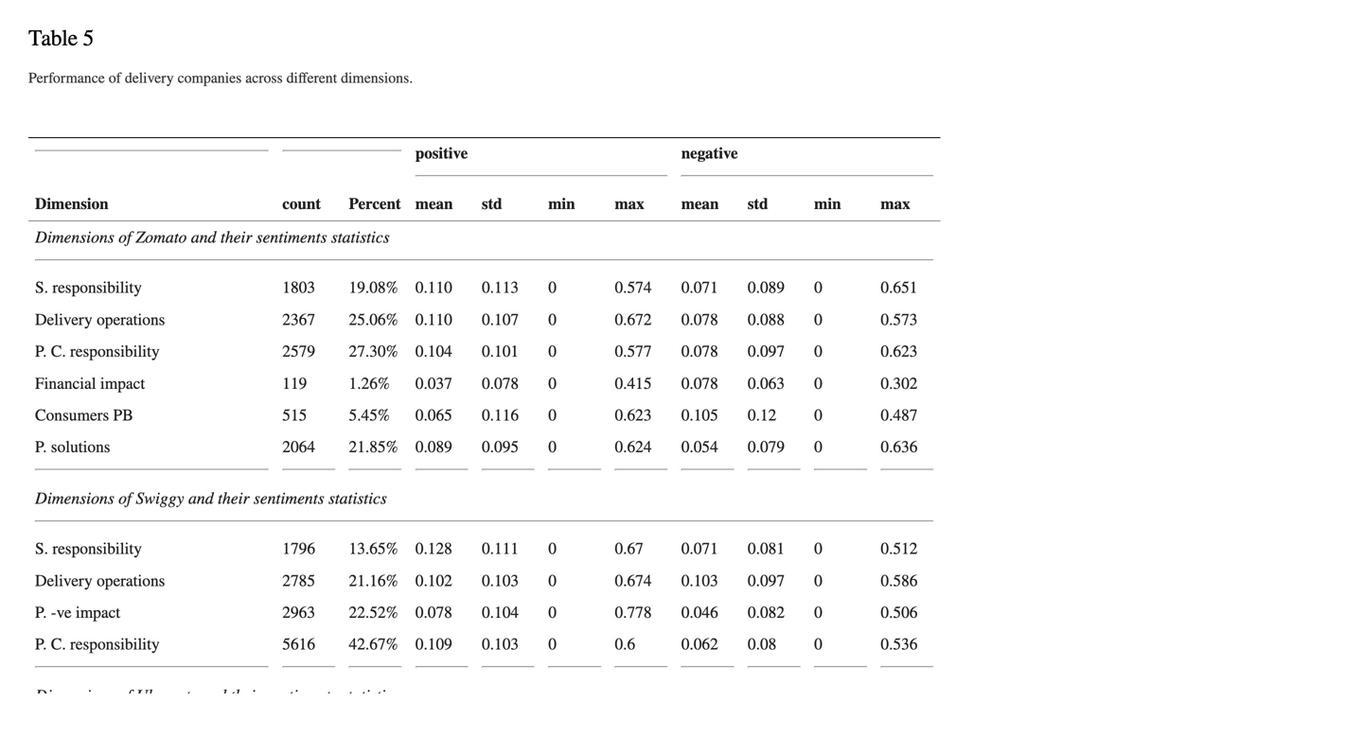 Task type: locate. For each thing, give the bounding box(es) containing it.
1 0.097 from the top
[[748, 340, 785, 365]]

0 vertical spatial dimensions
[[35, 226, 114, 249]]

p. for 2579
[[35, 340, 47, 365]]

p. c. responsibility up financial impact
[[35, 340, 160, 365]]

0.674
[[615, 569, 652, 594]]

1 c. from the top
[[51, 340, 66, 365]]

0.079
[[748, 436, 785, 460]]

0.110 for 19.08%
[[415, 276, 452, 301]]

2 s. responsibility from the top
[[35, 537, 142, 562]]

operations for 2367
[[97, 308, 165, 333]]

4 p. from the top
[[35, 633, 47, 658]]

statistics down percent
[[331, 226, 390, 249]]

0.110 right 19.08%
[[415, 276, 452, 301]]

1 vertical spatial statistics
[[329, 487, 387, 510]]

and
[[191, 226, 216, 249], [188, 487, 214, 510], [201, 684, 226, 707]]

1 horizontal spatial std
[[748, 192, 768, 217]]

p. c. responsibility down p. -ve impact in the left bottom of the page
[[35, 633, 160, 658]]

delivery operations for 2367
[[35, 308, 165, 333]]

0.104 down 0.111
[[482, 601, 519, 626]]

22.52%
[[349, 601, 398, 626]]

s. up p. -ve impact in the left bottom of the page
[[35, 537, 48, 562]]

p. for 2963
[[35, 601, 47, 626]]

p. c. responsibility for 5616
[[35, 633, 160, 658]]

of left zomato
[[118, 226, 132, 249]]

their right swiggy
[[218, 487, 249, 510]]

min
[[548, 192, 575, 217], [814, 192, 841, 217]]

2 p. c. responsibility from the top
[[35, 633, 160, 658]]

their right ubereats
[[230, 684, 262, 707]]

impact
[[100, 372, 145, 396], [76, 601, 120, 626]]

1 horizontal spatial mean
[[681, 192, 719, 217]]

mean down 'positive'
[[415, 192, 453, 217]]

0 vertical spatial 0.110
[[415, 276, 452, 301]]

2 c. from the top
[[51, 633, 66, 658]]

119
[[282, 372, 307, 396]]

operations up p. -ve impact in the left bottom of the page
[[97, 569, 165, 594]]

dimensions down dimension
[[35, 226, 114, 249]]

c.
[[51, 340, 66, 365], [51, 633, 66, 658]]

1 vertical spatial s. responsibility
[[35, 537, 142, 562]]

0.103
[[482, 569, 519, 594], [681, 569, 718, 594], [482, 633, 519, 658]]

0.116
[[482, 404, 519, 428]]

-
[[51, 601, 56, 626]]

0 vertical spatial p. c. responsibility
[[35, 340, 160, 365]]

1 vertical spatial 0.097
[[748, 569, 785, 594]]

1 s. responsibility from the top
[[35, 276, 142, 301]]

0.67
[[615, 537, 644, 562]]

delivery
[[35, 308, 93, 333], [35, 569, 93, 594]]

0 vertical spatial s.
[[35, 276, 48, 301]]

0 vertical spatial delivery
[[35, 308, 93, 333]]

p. c. responsibility for 2579
[[35, 340, 160, 365]]

s. responsibility down dimension
[[35, 276, 142, 301]]

0.636
[[881, 436, 918, 460]]

dimensions of zomato and their sentiments statistics
[[35, 226, 390, 249]]

0 horizontal spatial 0.104
[[415, 340, 452, 365]]

sentiments down 2064
[[254, 487, 324, 510]]

0 vertical spatial operations
[[97, 308, 165, 333]]

of left delivery at top
[[109, 68, 121, 90]]

1 horizontal spatial 0.089
[[748, 276, 785, 301]]

0.623 up 0.624
[[615, 404, 652, 428]]

mean
[[415, 192, 453, 217], [681, 192, 719, 217]]

s. for 1796
[[35, 537, 48, 562]]

1 vertical spatial impact
[[76, 601, 120, 626]]

c. for 2579
[[51, 340, 66, 365]]

1 0.071 from the top
[[681, 276, 718, 301]]

s. responsibility
[[35, 276, 142, 301], [35, 537, 142, 562]]

1 dimensions from the top
[[35, 226, 114, 249]]

5616
[[282, 633, 315, 658]]

42.67%
[[349, 633, 398, 658]]

1 p. c. responsibility from the top
[[35, 340, 160, 365]]

0.062
[[681, 633, 718, 658]]

0.109
[[415, 633, 452, 658]]

p. left solutions
[[35, 436, 47, 460]]

2 0.097 from the top
[[748, 569, 785, 594]]

1 horizontal spatial min
[[814, 192, 841, 217]]

0 vertical spatial 0.071
[[681, 276, 718, 301]]

delivery up financial
[[35, 308, 93, 333]]

1 vertical spatial their
[[218, 487, 249, 510]]

3 dimensions from the top
[[35, 684, 114, 707]]

1 vertical spatial sentiments
[[254, 487, 324, 510]]

c. for 5616
[[51, 633, 66, 658]]

515
[[282, 404, 307, 428]]

p. c. responsibility
[[35, 340, 160, 365], [35, 633, 160, 658]]

different
[[287, 68, 337, 90]]

2 min from the left
[[814, 192, 841, 217]]

1 horizontal spatial 0.104
[[482, 601, 519, 626]]

max up "0.651"
[[881, 192, 910, 217]]

5.45%
[[349, 404, 390, 428]]

2 operations from the top
[[97, 569, 165, 594]]

responsibility up financial impact
[[70, 340, 160, 365]]

0.12
[[748, 404, 777, 428]]

1 delivery operations from the top
[[35, 308, 165, 333]]

0.623
[[881, 340, 918, 365], [615, 404, 652, 428]]

0 horizontal spatial min
[[548, 192, 575, 217]]

their for swiggy
[[218, 487, 249, 510]]

and right swiggy
[[188, 487, 214, 510]]

and right ubereats
[[201, 684, 226, 707]]

their for zomato
[[220, 226, 252, 249]]

statistics
[[331, 226, 390, 249], [329, 487, 387, 510], [341, 684, 399, 707]]

std
[[482, 192, 502, 217], [748, 192, 768, 217]]

1 vertical spatial 0.089
[[415, 436, 452, 460]]

statistics for dimensions of zomato and their sentiments statistics
[[331, 226, 390, 249]]

0 vertical spatial 0.089
[[748, 276, 785, 301]]

2 dimensions from the top
[[35, 487, 114, 510]]

0 vertical spatial 0.097
[[748, 340, 785, 365]]

0.089
[[748, 276, 785, 301], [415, 436, 452, 460]]

dimensions
[[35, 226, 114, 249], [35, 487, 114, 510], [35, 684, 114, 707]]

p. up financial
[[35, 340, 47, 365]]

0.623 down 0.573
[[881, 340, 918, 365]]

0.082
[[748, 601, 785, 626]]

c. down -
[[51, 633, 66, 658]]

percent
[[349, 192, 401, 217]]

0.586
[[881, 569, 918, 594]]

2 s. from the top
[[35, 537, 48, 562]]

1 vertical spatial operations
[[97, 569, 165, 594]]

2 vertical spatial their
[[230, 684, 262, 707]]

0.097 up the 0.082
[[748, 569, 785, 594]]

0 horizontal spatial 0.623
[[615, 404, 652, 428]]

operations for 2785
[[97, 569, 165, 594]]

dimensions of ubereats and their sentiments statistics
[[35, 684, 399, 707]]

p. -ve impact
[[35, 601, 120, 626]]

0.577
[[615, 340, 652, 365]]

s. down dimension
[[35, 276, 48, 301]]

1 s. from the top
[[35, 276, 48, 301]]

sentiments down 5616
[[266, 684, 337, 707]]

1 vertical spatial 0.623
[[615, 404, 652, 428]]

s. responsibility up p. -ve impact in the left bottom of the page
[[35, 537, 142, 562]]

3 p. from the top
[[35, 601, 47, 626]]

1 vertical spatial 0.071
[[681, 537, 718, 562]]

of for ubereats
[[118, 684, 132, 707]]

1 vertical spatial delivery operations
[[35, 569, 165, 594]]

mean down "negative"
[[681, 192, 719, 217]]

1 vertical spatial delivery
[[35, 569, 93, 594]]

1 vertical spatial dimensions
[[35, 487, 114, 510]]

25.06%
[[349, 308, 398, 333]]

1 p. from the top
[[35, 340, 47, 365]]

delivery operations up financial impact
[[35, 308, 165, 333]]

21.16%
[[349, 569, 398, 594]]

0 vertical spatial s. responsibility
[[35, 276, 142, 301]]

2579
[[282, 340, 315, 365]]

performance of delivery companies across different dimensions.
[[28, 68, 413, 90]]

max up 0.574 at the top left of page
[[615, 192, 644, 217]]

dimensions down p. -ve impact in the left bottom of the page
[[35, 684, 114, 707]]

0.071
[[681, 276, 718, 301], [681, 537, 718, 562]]

delivery up the ve
[[35, 569, 93, 594]]

0.101
[[482, 340, 519, 365]]

p. down p. -ve impact in the left bottom of the page
[[35, 633, 47, 658]]

1 delivery from the top
[[35, 308, 93, 333]]

0.104 up "0.037"
[[415, 340, 452, 365]]

sentiments down count
[[256, 226, 327, 249]]

delivery for 2367
[[35, 308, 93, 333]]

1 vertical spatial 0.110
[[415, 308, 452, 333]]

responsibility down zomato
[[52, 276, 142, 301]]

0.103 for 0.674
[[482, 569, 519, 594]]

statistics for dimensions of ubereats and their sentiments statistics
[[341, 684, 399, 707]]

s.
[[35, 276, 48, 301], [35, 537, 48, 562]]

0.624
[[615, 436, 652, 460]]

0 vertical spatial and
[[191, 226, 216, 249]]

p.
[[35, 340, 47, 365], [35, 436, 47, 460], [35, 601, 47, 626], [35, 633, 47, 658]]

c. up financial
[[51, 340, 66, 365]]

2963
[[282, 601, 315, 626]]

0.506
[[881, 601, 918, 626]]

max
[[615, 192, 644, 217], [881, 192, 910, 217]]

0.089 up 0.088
[[748, 276, 785, 301]]

1 operations from the top
[[97, 308, 165, 333]]

0.110
[[415, 276, 452, 301], [415, 308, 452, 333]]

0 vertical spatial 0.623
[[881, 340, 918, 365]]

zomato
[[136, 226, 187, 249]]

delivery operations
[[35, 308, 165, 333], [35, 569, 165, 594]]

0.110 for 25.06%
[[415, 308, 452, 333]]

2 vertical spatial and
[[201, 684, 226, 707]]

0.071 for 0.081
[[681, 537, 718, 562]]

1 vertical spatial p. c. responsibility
[[35, 633, 160, 658]]

0 vertical spatial statistics
[[331, 226, 390, 249]]

2 vertical spatial dimensions
[[35, 684, 114, 707]]

0.107
[[482, 308, 519, 333]]

0 horizontal spatial max
[[615, 192, 644, 217]]

1 horizontal spatial max
[[881, 192, 910, 217]]

0.103 up 0.046
[[681, 569, 718, 594]]

dimensions.
[[341, 68, 413, 90]]

0.089 down 0.065
[[415, 436, 452, 460]]

1 0.110 from the top
[[415, 276, 452, 301]]

1 horizontal spatial 0.623
[[881, 340, 918, 365]]

2367
[[282, 308, 315, 333]]

0.104
[[415, 340, 452, 365], [482, 601, 519, 626]]

operations up financial impact
[[97, 308, 165, 333]]

p. for 5616
[[35, 633, 47, 658]]

0.103 for 0.6
[[482, 633, 519, 658]]

2 delivery from the top
[[35, 569, 93, 594]]

1 vertical spatial and
[[188, 487, 214, 510]]

2 p. from the top
[[35, 436, 47, 460]]

of
[[109, 68, 121, 90], [118, 226, 132, 249], [118, 487, 132, 510], [118, 684, 132, 707]]

2 0.110 from the top
[[415, 308, 452, 333]]

table
[[28, 22, 78, 56]]

of left swiggy
[[118, 487, 132, 510]]

2 vertical spatial sentiments
[[266, 684, 337, 707]]

2064
[[282, 436, 315, 460]]

1 vertical spatial s.
[[35, 537, 48, 562]]

0 vertical spatial impact
[[100, 372, 145, 396]]

0.097 down 0.088
[[748, 340, 785, 365]]

0.103 right 0.109 at the bottom left
[[482, 633, 519, 658]]

13.65%
[[349, 537, 398, 562]]

1 vertical spatial c.
[[51, 633, 66, 658]]

0.097 for 0.103
[[748, 569, 785, 594]]

p. left -
[[35, 601, 47, 626]]

their right zomato
[[220, 226, 252, 249]]

impact right the ve
[[76, 601, 120, 626]]

dimensions for dimensions of zomato and their sentiments statistics
[[35, 226, 114, 249]]

delivery operations up p. -ve impact in the left bottom of the page
[[35, 569, 165, 594]]

0.110 right 25.06%
[[415, 308, 452, 333]]

1 mean from the left
[[415, 192, 453, 217]]

statistics down '42.67%' in the left of the page
[[341, 684, 399, 707]]

0 vertical spatial delivery operations
[[35, 308, 165, 333]]

0.071 up 0.046
[[681, 537, 718, 562]]

0 horizontal spatial mean
[[415, 192, 453, 217]]

their
[[220, 226, 252, 249], [218, 487, 249, 510], [230, 684, 262, 707]]

dimensions down p. solutions
[[35, 487, 114, 510]]

2 delivery operations from the top
[[35, 569, 165, 594]]

swiggy
[[136, 487, 184, 510]]

0 vertical spatial sentiments
[[256, 226, 327, 249]]

0.088
[[748, 308, 785, 333]]

of left ubereats
[[118, 684, 132, 707]]

statistics down 21.85%
[[329, 487, 387, 510]]

0
[[548, 276, 557, 301], [814, 276, 823, 301], [548, 308, 557, 333], [814, 308, 823, 333], [548, 340, 557, 365], [814, 340, 823, 365], [548, 372, 557, 396], [814, 372, 823, 396], [548, 404, 557, 428], [814, 404, 823, 428], [548, 436, 557, 460], [814, 436, 823, 460], [548, 537, 557, 562], [814, 537, 823, 562], [548, 569, 557, 594], [814, 569, 823, 594], [548, 601, 557, 626], [814, 601, 823, 626], [548, 633, 557, 658], [814, 633, 823, 658]]

0.103 down 0.111
[[482, 569, 519, 594]]

0.071 right 0.574 at the top left of page
[[681, 276, 718, 301]]

0 horizontal spatial 0.089
[[415, 436, 452, 460]]

delivery for 2785
[[35, 569, 93, 594]]

2 vertical spatial statistics
[[341, 684, 399, 707]]

financial impact
[[35, 372, 145, 396]]

0 vertical spatial their
[[220, 226, 252, 249]]

0 vertical spatial c.
[[51, 340, 66, 365]]

impact up pb
[[100, 372, 145, 396]]

0.078
[[681, 308, 718, 333], [681, 340, 718, 365], [482, 372, 519, 396], [681, 372, 718, 396], [415, 601, 452, 626]]

2 0.071 from the top
[[681, 537, 718, 562]]

and right zomato
[[191, 226, 216, 249]]

and for zomato
[[191, 226, 216, 249]]

responsibility
[[52, 276, 142, 301], [70, 340, 160, 365], [52, 537, 142, 562], [70, 633, 160, 658]]

0 horizontal spatial std
[[482, 192, 502, 217]]



Task type: vqa. For each thing, say whether or not it's contained in the screenshot.
operations related to 2785
yes



Task type: describe. For each thing, give the bounding box(es) containing it.
0.105
[[681, 404, 718, 428]]

0.6
[[615, 633, 635, 658]]

0.065
[[415, 404, 452, 428]]

0.487
[[881, 404, 918, 428]]

count
[[282, 192, 321, 217]]

solutions
[[51, 436, 110, 460]]

sentiments for dimensions of swiggy and their sentiments statistics
[[254, 487, 324, 510]]

2 std from the left
[[748, 192, 768, 217]]

0.512
[[881, 537, 918, 562]]

dimensions of swiggy and their sentiments statistics
[[35, 487, 387, 510]]

2 max from the left
[[881, 192, 910, 217]]

1 max from the left
[[615, 192, 644, 217]]

responsibility down p. -ve impact in the left bottom of the page
[[70, 633, 160, 658]]

delivery
[[125, 68, 174, 90]]

their for ubereats
[[230, 684, 262, 707]]

of for delivery
[[109, 68, 121, 90]]

pb
[[113, 404, 133, 428]]

of for swiggy
[[118, 487, 132, 510]]

0.672
[[615, 308, 652, 333]]

0.063
[[748, 372, 785, 396]]

0.651
[[881, 276, 918, 301]]

performance
[[28, 68, 105, 90]]

5
[[83, 22, 94, 56]]

s. responsibility for 1803
[[35, 276, 142, 301]]

negative
[[681, 142, 738, 166]]

1803
[[282, 276, 315, 301]]

consumers pb
[[35, 404, 133, 428]]

1 min from the left
[[548, 192, 575, 217]]

0.095
[[482, 436, 519, 460]]

delivery operations for 2785
[[35, 569, 165, 594]]

0.046
[[681, 601, 718, 626]]

0.054
[[681, 436, 718, 460]]

dimensions for dimensions of ubereats and their sentiments statistics
[[35, 684, 114, 707]]

responsibility up p. -ve impact in the left bottom of the page
[[52, 537, 142, 562]]

0.778
[[615, 601, 652, 626]]

1 vertical spatial 0.104
[[482, 601, 519, 626]]

and for ubereats
[[201, 684, 226, 707]]

0.097 for 0.078
[[748, 340, 785, 365]]

0.128
[[415, 537, 452, 562]]

0.08
[[748, 633, 777, 658]]

dimension
[[35, 192, 108, 217]]

positive
[[415, 142, 468, 166]]

0 vertical spatial 0.104
[[415, 340, 452, 365]]

s. for 1803
[[35, 276, 48, 301]]

0.415
[[615, 372, 652, 396]]

0.078 for 0.577
[[681, 340, 718, 365]]

2 mean from the left
[[681, 192, 719, 217]]

2785
[[282, 569, 315, 594]]

0.111
[[482, 537, 519, 562]]

0.536
[[881, 633, 918, 658]]

0.302
[[881, 372, 918, 396]]

0.071 for 0.089
[[681, 276, 718, 301]]

1796
[[282, 537, 315, 562]]

1.26%
[[349, 372, 390, 396]]

of for zomato
[[118, 226, 132, 249]]

0.574
[[615, 276, 652, 301]]

p. for 2064
[[35, 436, 47, 460]]

0.078 for 0.672
[[681, 308, 718, 333]]

across
[[245, 68, 283, 90]]

table 5
[[28, 22, 94, 56]]

0.113
[[482, 276, 519, 301]]

consumers
[[35, 404, 109, 428]]

p. solutions
[[35, 436, 110, 460]]

sentiments for dimensions of ubereats and their sentiments statistics
[[266, 684, 337, 707]]

companies
[[178, 68, 242, 90]]

financial
[[35, 372, 96, 396]]

ve
[[56, 601, 72, 626]]

0.573
[[881, 308, 918, 333]]

19.08%
[[349, 276, 398, 301]]

s. responsibility for 1796
[[35, 537, 142, 562]]

sentiments for dimensions of zomato and their sentiments statistics
[[256, 226, 327, 249]]

0.081
[[748, 537, 785, 562]]

0.102
[[415, 569, 452, 594]]

0.037
[[415, 372, 452, 396]]

27.30%
[[349, 340, 398, 365]]

21.85%
[[349, 436, 398, 460]]

statistics for dimensions of swiggy and their sentiments statistics
[[329, 487, 387, 510]]

0.078 for 0.415
[[681, 372, 718, 396]]

ubereats
[[136, 684, 197, 707]]

dimensions for dimensions of swiggy and their sentiments statistics
[[35, 487, 114, 510]]

and for swiggy
[[188, 487, 214, 510]]

1 std from the left
[[482, 192, 502, 217]]



